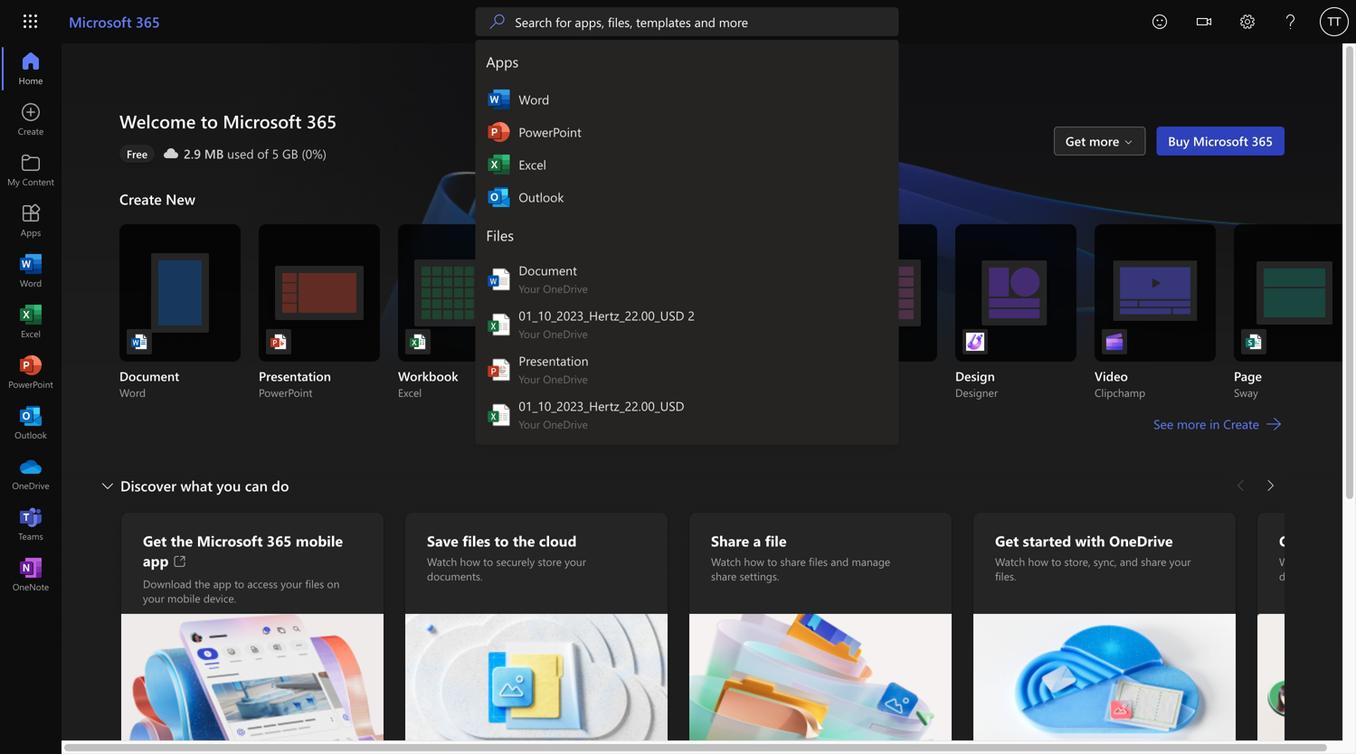 Task type: describe. For each thing, give the bounding box(es) containing it.
get for get the microsoft 365 mobile app
[[143, 531, 167, 551]]

app inside the get the microsoft 365 mobile app
[[143, 551, 169, 571]]

files inside save files to the cloud watch how to securely store your documents.
[[463, 531, 491, 551]]

file
[[765, 531, 787, 551]]

2 image  darkmode__h72in image from the top
[[488, 121, 510, 143]]

excel
[[398, 385, 422, 400]]

document word
[[119, 368, 179, 400]]

1 32x32 image from the top
[[486, 267, 512, 292]]

documents.
[[427, 569, 483, 584]]

excel image
[[22, 313, 40, 331]]

create image
[[22, 110, 40, 128]]

can
[[245, 476, 268, 495]]

365 inside banner
[[136, 12, 160, 31]]

files.
[[995, 569, 1017, 584]]

on
[[327, 577, 340, 591]]

sway page image
[[1245, 333, 1263, 351]]

mobile inside the get the microsoft 365 mobile app
[[296, 531, 343, 551]]

powerpoint image
[[22, 364, 40, 382]]

see more in create
[[1154, 416, 1260, 433]]

navigation inside "welcome to microsoft 365" application
[[0, 43, 62, 601]]

share
[[711, 531, 749, 551]]

word
[[119, 385, 146, 400]]

free
[[127, 147, 148, 161]]

your inside get started with onedrive watch how to store, sync, and share your files.
[[1170, 555, 1191, 569]]

your inside save files to the cloud watch how to securely store your documents.
[[565, 555, 586, 569]]

banner containing microsoft 365
[[0, 0, 1356, 445]]

video clipchamp
[[1095, 368, 1146, 400]]

design
[[956, 368, 995, 385]]

files element
[[475, 214, 514, 257]]

you
[[217, 476, 241, 495]]

and inside 'share a file watch how to share files and manage share settings.'
[[831, 555, 849, 569]]

page sway
[[1234, 368, 1262, 400]]

device.
[[203, 591, 236, 606]]

welcome to microsoft 365 application
[[0, 43, 1356, 755]]

home image
[[22, 60, 40, 78]]

watch inside 'share a file watch how to share files and manage share settings.'
[[711, 555, 741, 569]]

securely
[[496, 555, 535, 569]]

2 32x32 image from the top
[[486, 357, 512, 383]]

5
[[272, 145, 279, 162]]

excel workbook image
[[409, 333, 427, 351]]

ed
[[1349, 555, 1356, 569]]

and inside get started with onedrive watch how to store, sync, and share your files.
[[1120, 555, 1138, 569]]

with
[[1075, 531, 1105, 551]]

store
[[538, 555, 562, 569]]


[[1197, 14, 1212, 29]]

create new element
[[119, 185, 1355, 471]]

discover what you can do
[[120, 476, 289, 495]]

a
[[753, 531, 761, 551]]

apps image
[[22, 212, 40, 230]]

watch inside collaborate watch how to ed
[[1279, 555, 1309, 569]]

watch inside save files to the cloud watch how to securely store your documents.
[[427, 555, 457, 569]]

more for see
[[1177, 416, 1206, 433]]

download the app to access your files on your mobile device.
[[143, 577, 340, 606]]

clipchamp
[[1095, 385, 1146, 400]]

get more
[[1066, 133, 1120, 149]]

files
[[486, 225, 514, 245]]

the inside save files to the cloud watch how to securely store your documents.
[[513, 531, 535, 551]]

do
[[272, 476, 289, 495]]

used
[[227, 145, 254, 162]]

apps group
[[475, 40, 899, 214]]

to up the mb
[[201, 109, 218, 133]]

microsoft 365
[[69, 12, 160, 31]]

save files to the cloud watch how to securely store your documents.
[[427, 531, 586, 584]]

presentation powerpoint
[[259, 368, 331, 400]]

app inside download the app to access your files on your mobile device.
[[213, 577, 231, 591]]

apps
[[486, 52, 519, 71]]

forms
[[537, 385, 567, 400]]

teams image
[[22, 516, 40, 534]]

powerpoint presentation image
[[270, 333, 288, 351]]

get more button
[[1054, 127, 1146, 156]]

files group
[[475, 214, 899, 438]]

1 32x32 image from the top
[[486, 312, 512, 338]]

discover
[[120, 476, 176, 495]]



Task type: vqa. For each thing, say whether or not it's contained in the screenshot.
Minimalist
no



Task type: locate. For each thing, give the bounding box(es) containing it.
more inside popup button
[[1089, 133, 1120, 149]]

1 horizontal spatial mobile
[[296, 531, 343, 551]]

onedrive
[[1109, 531, 1173, 551]]

share down file
[[780, 555, 806, 569]]

(0%)
[[302, 145, 327, 162]]

next image
[[1261, 471, 1279, 500]]

settings.
[[740, 569, 780, 584]]

powerpoint
[[259, 385, 313, 400]]

0 horizontal spatial and
[[831, 555, 849, 569]]

get started with onedrive watch how to store, sync, and share your files.
[[995, 531, 1191, 584]]

page
[[1234, 368, 1262, 385]]

get the microsoft 365 mobile app
[[143, 531, 343, 571]]

video
[[1095, 368, 1128, 385]]

clipchamp video image
[[1106, 333, 1124, 351]]

files inside 'share a file watch how to share files and manage share settings.'
[[809, 555, 828, 569]]

and
[[831, 555, 849, 569], [1120, 555, 1138, 569]]

and left manage
[[831, 555, 849, 569]]

1 vertical spatial files
[[809, 555, 828, 569]]

files inside download the app to access your files on your mobile device.
[[305, 577, 324, 591]]

this account doesn't have a microsoft 365 subscription. click to view your benefits. tooltip
[[119, 145, 155, 163]]

how down started
[[1028, 555, 1049, 569]]

workbook
[[398, 368, 458, 385]]

how inside 'share a file watch how to share files and manage share settings.'
[[744, 555, 765, 569]]

0 vertical spatial app
[[143, 551, 169, 571]]

collaborate in real time image
[[1258, 614, 1356, 748]]

1 vertical spatial more
[[1177, 416, 1206, 433]]

app down the get the microsoft 365 mobile app
[[213, 577, 231, 591]]

1 horizontal spatial more
[[1177, 416, 1206, 433]]

0 horizontal spatial mobile
[[167, 591, 200, 606]]

1 horizontal spatial share
[[780, 555, 806, 569]]

1 horizontal spatial files
[[463, 531, 491, 551]]

share for share a file
[[711, 569, 737, 584]]

manage
[[852, 555, 891, 569]]

share inside get started with onedrive watch how to store, sync, and share your files.
[[1141, 555, 1167, 569]]

the up the securely
[[513, 531, 535, 551]]

to inside 'share a file watch how to share files and manage share settings.'
[[767, 555, 777, 569]]

2.9 mb used of 5 gb (0%)
[[184, 145, 327, 162]]

presentation
[[259, 368, 331, 385]]

mobile up on
[[296, 531, 343, 551]]

0 horizontal spatial share
[[711, 569, 737, 584]]

cloud
[[539, 531, 577, 551]]

store,
[[1065, 555, 1091, 569]]

0 horizontal spatial files
[[305, 577, 324, 591]]

collaborate watch how to ed
[[1279, 531, 1356, 598]]

my content image
[[22, 161, 40, 179]]

0 vertical spatial mobile
[[296, 531, 343, 551]]

2 how from the left
[[744, 555, 765, 569]]

save
[[427, 531, 459, 551]]

share left settings.
[[711, 569, 737, 584]]

get started with onedrive image
[[974, 614, 1236, 748]]

word document image
[[130, 333, 148, 351]]

to
[[201, 109, 218, 133], [495, 531, 509, 551], [483, 555, 493, 569], [767, 555, 777, 569], [1052, 555, 1062, 569], [1336, 555, 1346, 569], [234, 577, 244, 591]]

create right in
[[1224, 416, 1260, 433]]

your right access
[[281, 577, 302, 591]]

buy
[[1168, 133, 1190, 149]]

2 horizontal spatial files
[[809, 555, 828, 569]]

apps element
[[475, 40, 519, 83]]

files right save
[[463, 531, 491, 551]]

to inside download the app to access your files on your mobile device.
[[234, 577, 244, 591]]

download
[[143, 577, 192, 591]]

your
[[565, 555, 586, 569], [1170, 555, 1191, 569], [281, 577, 302, 591], [143, 591, 164, 606]]

more left the buy
[[1089, 133, 1120, 149]]

share
[[780, 555, 806, 569], [1141, 555, 1167, 569], [711, 569, 737, 584]]

the up download
[[171, 531, 193, 551]]

gb
[[282, 145, 298, 162]]

watch down save
[[427, 555, 457, 569]]

1 and from the left
[[831, 555, 849, 569]]

tt button
[[1313, 0, 1356, 43]]

list containing document
[[119, 224, 1355, 400]]

1 vertical spatial mobile
[[167, 591, 200, 606]]

get
[[1066, 133, 1086, 149], [143, 531, 167, 551], [995, 531, 1019, 551]]

32x32 image left form
[[486, 357, 512, 383]]

your left device. at the left of page
[[143, 591, 164, 606]]

new
[[166, 189, 195, 209]]

to left store,
[[1052, 555, 1062, 569]]

outlook image
[[22, 414, 40, 433]]

how left the securely
[[460, 555, 480, 569]]

onedrive image
[[22, 465, 40, 483]]

in
[[1210, 416, 1220, 433]]

1 horizontal spatial get
[[995, 531, 1019, 551]]

0 horizontal spatial create
[[119, 189, 162, 209]]

1 how from the left
[[460, 555, 480, 569]]

files left on
[[305, 577, 324, 591]]

2 and from the left
[[1120, 555, 1138, 569]]

welcome to microsoft 365
[[119, 109, 337, 133]]

microsoft
[[69, 12, 132, 31], [223, 109, 302, 133], [1193, 133, 1249, 149], [197, 531, 263, 551]]

to inside collaborate watch how to ed
[[1336, 555, 1346, 569]]

4 watch from the left
[[1279, 555, 1309, 569]]

32x32 image down the files element
[[486, 267, 512, 292]]

to left the securely
[[483, 555, 493, 569]]

form forms
[[537, 368, 567, 400]]

image  darkmode__h72in image
[[488, 89, 510, 110], [488, 121, 510, 143], [488, 154, 510, 176], [488, 186, 510, 208]]

1 horizontal spatial app
[[213, 577, 231, 591]]

none search field containing apps
[[475, 7, 899, 445]]

the for get the microsoft 365 mobile app
[[171, 531, 193, 551]]

your down onedrive
[[1170, 555, 1191, 569]]

navigation
[[0, 43, 62, 601]]

the for download the app to access your files on your mobile device.
[[195, 577, 210, 591]]

365 inside the get the microsoft 365 mobile app
[[267, 531, 292, 551]]

started
[[1023, 531, 1071, 551]]

access
[[247, 577, 278, 591]]

buy microsoft 365 button
[[1157, 127, 1285, 156]]

discover what you can do button
[[95, 471, 293, 500]]

1 vertical spatial app
[[213, 577, 231, 591]]

2 horizontal spatial the
[[513, 531, 535, 551]]

of
[[257, 145, 269, 162]]

microsoft inside button
[[1193, 133, 1249, 149]]

0 horizontal spatial the
[[171, 531, 193, 551]]

see more in create link
[[1152, 414, 1285, 435]]

app
[[143, 551, 169, 571], [213, 577, 231, 591]]

create new
[[119, 189, 195, 209]]

get inside the get the microsoft 365 mobile app
[[143, 531, 167, 551]]

how down the a
[[744, 555, 765, 569]]

0 vertical spatial files
[[463, 531, 491, 551]]

create left the 'new'
[[119, 189, 162, 209]]

list inside "welcome to microsoft 365" application
[[119, 224, 1355, 400]]

more inside the create new "element"
[[1177, 416, 1206, 433]]

watch inside get started with onedrive watch how to store, sync, and share your files.
[[995, 555, 1025, 569]]

files left manage
[[809, 555, 828, 569]]

sync,
[[1094, 555, 1117, 569]]

365 inside button
[[1252, 133, 1273, 149]]

workbook excel
[[398, 368, 458, 400]]

4 image  darkmode__h72in image from the top
[[488, 186, 510, 208]]

buy microsoft 365
[[1168, 133, 1273, 149]]

design designer
[[956, 368, 998, 400]]

tt
[[1328, 14, 1341, 29]]

see
[[1154, 416, 1174, 433]]

how down collaborate
[[1312, 555, 1333, 569]]

2 32x32 image from the top
[[486, 403, 512, 428]]

forms survey image
[[548, 333, 566, 351]]

1 horizontal spatial the
[[195, 577, 210, 591]]

 button
[[1183, 0, 1226, 47]]

the right download
[[195, 577, 210, 591]]

and right sync,
[[1120, 555, 1138, 569]]

share for get started with onedrive
[[1141, 555, 1167, 569]]

4 how from the left
[[1312, 555, 1333, 569]]

designer
[[956, 385, 998, 400]]

2.9
[[184, 145, 201, 162]]

how inside save files to the cloud watch how to securely store your documents.
[[460, 555, 480, 569]]

get inside popup button
[[1066, 133, 1086, 149]]

mb
[[204, 145, 224, 162]]

watch
[[427, 555, 457, 569], [711, 555, 741, 569], [995, 555, 1025, 569], [1279, 555, 1309, 569]]

1 vertical spatial 32x32 image
[[486, 357, 512, 383]]

your right the store
[[565, 555, 586, 569]]

how
[[460, 555, 480, 569], [744, 555, 765, 569], [1028, 555, 1049, 569], [1312, 555, 1333, 569]]

document
[[119, 368, 179, 385]]

files
[[463, 531, 491, 551], [809, 555, 828, 569], [305, 577, 324, 591]]

word image
[[22, 262, 40, 281]]

1 vertical spatial create
[[1224, 416, 1260, 433]]

0 horizontal spatial more
[[1089, 133, 1120, 149]]

more for get
[[1089, 133, 1120, 149]]

watch down share
[[711, 555, 741, 569]]

mobile left device. at the left of page
[[167, 591, 200, 606]]

the inside download the app to access your files on your mobile device.
[[195, 577, 210, 591]]

mobile inside download the app to access your files on your mobile device.
[[167, 591, 200, 606]]

2 horizontal spatial get
[[1066, 133, 1086, 149]]

watch down collaborate
[[1279, 555, 1309, 569]]

share a file image
[[689, 614, 952, 748]]

1 vertical spatial 32x32 image
[[486, 403, 512, 428]]

to left access
[[234, 577, 244, 591]]

None search field
[[475, 7, 899, 445]]

1 watch from the left
[[427, 555, 457, 569]]

share a file watch how to share files and manage share settings.
[[711, 531, 891, 584]]

microsoft inside the get the microsoft 365 mobile app
[[197, 531, 263, 551]]

list
[[119, 224, 1355, 400]]

to down file
[[767, 555, 777, 569]]

2 watch from the left
[[711, 555, 741, 569]]

welcome
[[119, 109, 196, 133]]

create
[[119, 189, 162, 209], [1224, 416, 1260, 433]]

32x32 image
[[486, 267, 512, 292], [486, 357, 512, 383]]

0 vertical spatial create
[[119, 189, 162, 209]]

more left in
[[1177, 416, 1206, 433]]

0 vertical spatial 32x32 image
[[486, 267, 512, 292]]

microsoft inside banner
[[69, 12, 132, 31]]

0 vertical spatial 32x32 image
[[486, 312, 512, 338]]

onenote image
[[22, 566, 40, 585]]

32x32 image
[[486, 312, 512, 338], [486, 403, 512, 428]]

3 watch from the left
[[995, 555, 1025, 569]]

app up download
[[143, 551, 169, 571]]

form
[[537, 368, 567, 385]]

1 image  darkmode__h72in image from the top
[[488, 89, 510, 110]]

0 vertical spatial more
[[1089, 133, 1120, 149]]

sway
[[1234, 385, 1258, 400]]

watch down started
[[995, 555, 1025, 569]]

0 horizontal spatial get
[[143, 531, 167, 551]]

none search field inside banner
[[475, 7, 899, 445]]

get for get more
[[1066, 133, 1086, 149]]

to inside get started with onedrive watch how to store, sync, and share your files.
[[1052, 555, 1062, 569]]

what
[[180, 476, 213, 495]]

2 vertical spatial files
[[305, 577, 324, 591]]

collaborate
[[1279, 531, 1356, 551]]

1 horizontal spatial create
[[1224, 416, 1260, 433]]

Search box. Suggestions appear as you type. search field
[[515, 7, 899, 36]]

to left ed
[[1336, 555, 1346, 569]]

how inside collaborate watch how to ed
[[1312, 555, 1333, 569]]

get inside get started with onedrive watch how to store, sync, and share your files.
[[995, 531, 1019, 551]]

mobile
[[296, 531, 343, 551], [167, 591, 200, 606]]

designer design image
[[966, 333, 984, 351], [966, 333, 984, 351]]

banner
[[0, 0, 1356, 445]]

3 image  darkmode__h72in image from the top
[[488, 154, 510, 176]]

the inside the get the microsoft 365 mobile app
[[171, 531, 193, 551]]

more
[[1089, 133, 1120, 149], [1177, 416, 1206, 433]]

3 how from the left
[[1028, 555, 1049, 569]]

share down onedrive
[[1141, 555, 1167, 569]]

get the microsoft 365 mobile app image
[[121, 614, 384, 748]]

save files to the cloud image
[[405, 614, 668, 748]]

2 horizontal spatial share
[[1141, 555, 1167, 569]]

create inside see more in create link
[[1224, 416, 1260, 433]]

1 horizontal spatial and
[[1120, 555, 1138, 569]]

the
[[171, 531, 193, 551], [513, 531, 535, 551], [195, 577, 210, 591]]

0 horizontal spatial app
[[143, 551, 169, 571]]

to up the securely
[[495, 531, 509, 551]]

how inside get started with onedrive watch how to store, sync, and share your files.
[[1028, 555, 1049, 569]]

365
[[136, 12, 160, 31], [307, 109, 337, 133], [1252, 133, 1273, 149], [267, 531, 292, 551]]



